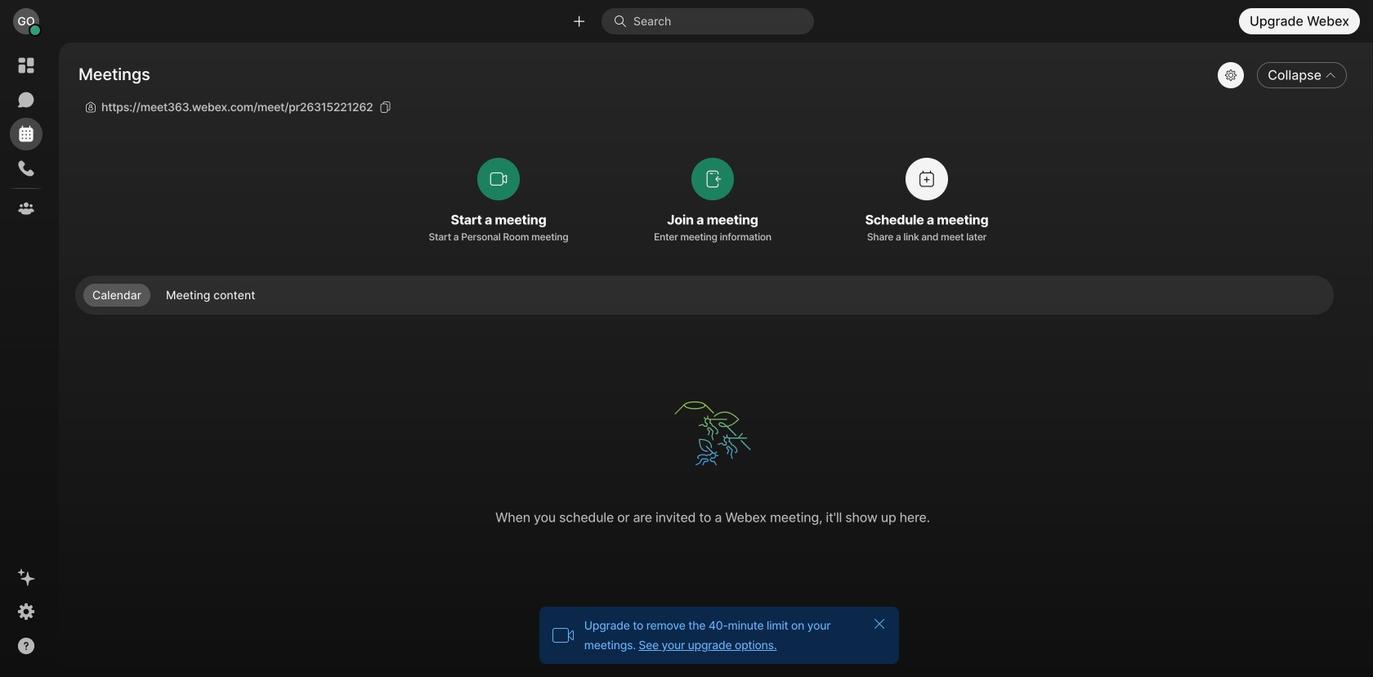 Task type: locate. For each thing, give the bounding box(es) containing it.
camera_28 image
[[552, 624, 575, 647]]

navigation
[[0, 43, 52, 677]]

webex tab list
[[10, 49, 43, 225]]



Task type: describe. For each thing, give the bounding box(es) containing it.
cancel_16 image
[[873, 617, 886, 630]]



Task type: vqa. For each thing, say whether or not it's contained in the screenshot.
camera_28 icon
yes



